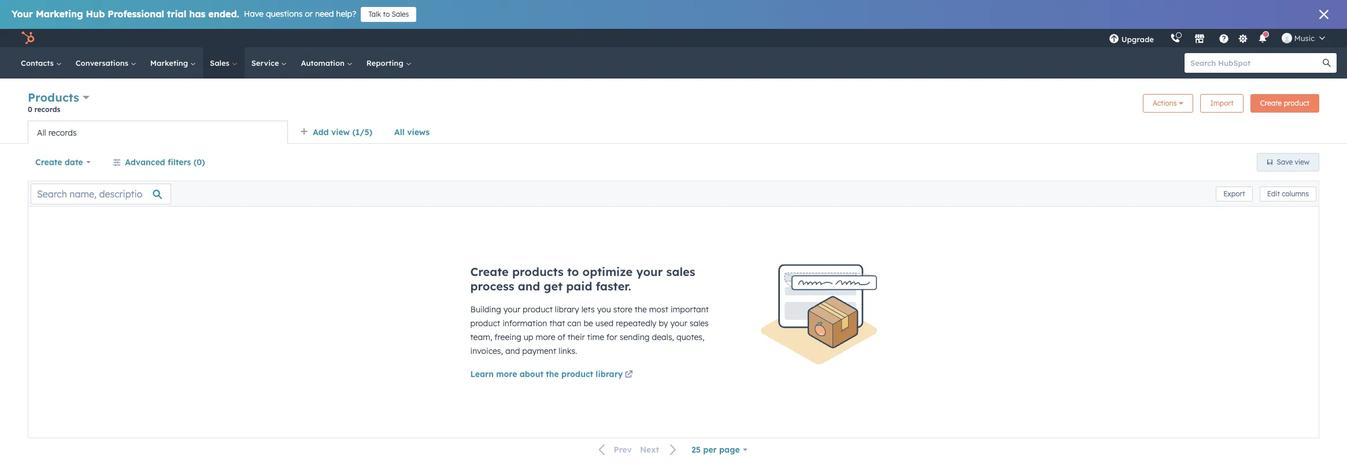 Task type: vqa. For each thing, say whether or not it's contained in the screenshot.
mobile. in the DECIDE WHEN THE CHATFLOW SHOULD APPEAR TO VISITORS. THE SELECTED TRIGGER WILL APPLY ON DESKTOP, TABLET, AND MOBILE.
no



Task type: describe. For each thing, give the bounding box(es) containing it.
create products to optimize your sales process and get paid faster.
[[470, 265, 695, 294]]

marketing link
[[143, 47, 203, 79]]

to inside "create products to optimize your sales process and get paid faster."
[[567, 265, 579, 279]]

more inside building your product library lets you store the most important product information that can be used repeatedly by your sales team, freeing up more of their time for sending deals, quotes, invoices, and payment links.
[[536, 333, 555, 343]]

actions
[[1153, 99, 1177, 107]]

need
[[315, 9, 334, 19]]

products banner
[[28, 89, 1320, 121]]

used
[[596, 319, 614, 329]]

per
[[703, 445, 717, 456]]

Search name, description, or SKU search field
[[31, 184, 171, 204]]

advanced filters (0) button
[[105, 151, 213, 174]]

has
[[189, 8, 206, 20]]

0 records
[[28, 105, 60, 114]]

export button
[[1216, 187, 1253, 202]]

sales inside "create products to optimize your sales process and get paid faster."
[[667, 265, 695, 279]]

edit columns button
[[1260, 187, 1317, 202]]

reporting link
[[360, 47, 418, 79]]

most
[[649, 305, 669, 315]]

save view button
[[1257, 153, 1320, 172]]

contacts link
[[14, 47, 69, 79]]

2 vertical spatial your
[[671, 319, 688, 329]]

notifications button
[[1253, 29, 1273, 47]]

all records
[[37, 128, 77, 138]]

prev button
[[592, 443, 636, 458]]

music button
[[1275, 29, 1332, 47]]

0 vertical spatial marketing
[[36, 8, 83, 20]]

automation link
[[294, 47, 360, 79]]

quotes,
[[677, 333, 705, 343]]

talk to sales
[[369, 10, 409, 19]]

calling icon button
[[1166, 31, 1185, 46]]

and inside "create products to optimize your sales process and get paid faster."
[[518, 279, 540, 294]]

optimize
[[583, 265, 633, 279]]

talk
[[369, 10, 381, 19]]

next
[[640, 445, 659, 456]]

columns
[[1282, 189, 1309, 198]]

(1/5)
[[352, 127, 372, 138]]

next button
[[636, 443, 684, 458]]

be
[[584, 319, 593, 329]]

about
[[520, 370, 544, 380]]

view for add
[[331, 127, 350, 138]]

product inside create product button
[[1284, 99, 1310, 107]]

0 horizontal spatial your
[[504, 305, 521, 315]]

advanced filters (0)
[[125, 157, 205, 168]]

help button
[[1214, 29, 1234, 47]]

records for 0 records
[[34, 105, 60, 114]]

learn
[[470, 370, 494, 380]]

25 per page button
[[684, 439, 756, 462]]

store
[[613, 305, 633, 315]]

paid
[[566, 279, 592, 294]]

actions button
[[1143, 94, 1194, 112]]

sales inside button
[[392, 10, 409, 19]]

or
[[305, 9, 313, 19]]

links.
[[559, 346, 577, 357]]

upgrade
[[1122, 35, 1154, 44]]

product up the information
[[523, 305, 553, 315]]

marketplaces button
[[1188, 29, 1212, 47]]

search button
[[1317, 53, 1337, 73]]

help image
[[1219, 34, 1229, 45]]

learn more about the product library link
[[470, 369, 635, 383]]

create for create date
[[35, 157, 62, 168]]

greg robinson image
[[1282, 33, 1292, 43]]

talk to sales button
[[361, 7, 417, 22]]

automation
[[301, 58, 347, 68]]

sales link
[[203, 47, 244, 79]]

service link
[[244, 47, 294, 79]]

lets
[[582, 305, 595, 315]]

and inside building your product library lets you store the most important product information that can be used repeatedly by your sales team, freeing up more of their time for sending deals, quotes, invoices, and payment links.
[[505, 346, 520, 357]]

hubspot image
[[21, 31, 35, 45]]

by
[[659, 319, 668, 329]]

view for save
[[1295, 158, 1310, 167]]

sales inside building your product library lets you store the most important product information that can be used repeatedly by your sales team, freeing up more of their time for sending deals, quotes, invoices, and payment links.
[[690, 319, 709, 329]]

filters
[[168, 157, 191, 168]]

process
[[470, 279, 515, 294]]

information
[[503, 319, 547, 329]]

learn more about the product library
[[470, 370, 623, 380]]

invoices,
[[470, 346, 503, 357]]

records for all records
[[48, 128, 77, 138]]

notifications image
[[1258, 34, 1268, 45]]

save
[[1277, 158, 1293, 167]]

conversations
[[76, 58, 131, 68]]

all views
[[394, 127, 430, 138]]

can
[[568, 319, 582, 329]]

deals,
[[652, 333, 674, 343]]

up
[[524, 333, 534, 343]]

1 vertical spatial more
[[496, 370, 517, 380]]



Task type: locate. For each thing, give the bounding box(es) containing it.
search image
[[1323, 59, 1331, 67]]

all
[[394, 127, 405, 138], [37, 128, 46, 138]]

0 horizontal spatial more
[[496, 370, 517, 380]]

view right save
[[1295, 158, 1310, 167]]

sales up "important" on the bottom of the page
[[667, 265, 695, 279]]

and left get
[[518, 279, 540, 294]]

0 vertical spatial and
[[518, 279, 540, 294]]

1 vertical spatial sales
[[690, 319, 709, 329]]

0 vertical spatial more
[[536, 333, 555, 343]]

2 horizontal spatial create
[[1261, 99, 1282, 107]]

sales right the talk
[[392, 10, 409, 19]]

to right get
[[567, 265, 579, 279]]

faster.
[[596, 279, 631, 294]]

1 horizontal spatial all
[[394, 127, 405, 138]]

building
[[470, 305, 501, 315]]

music
[[1295, 34, 1315, 43]]

0
[[28, 105, 32, 114]]

marketing
[[36, 8, 83, 20], [150, 58, 190, 68]]

more up payment
[[536, 333, 555, 343]]

hub
[[86, 8, 105, 20]]

save view
[[1277, 158, 1310, 167]]

edit columns
[[1268, 189, 1309, 198]]

1 vertical spatial the
[[546, 370, 559, 380]]

create inside create date popup button
[[35, 157, 62, 168]]

menu item
[[1162, 29, 1165, 47]]

create
[[1261, 99, 1282, 107], [35, 157, 62, 168], [470, 265, 509, 279]]

view inside button
[[1295, 158, 1310, 167]]

1 vertical spatial to
[[567, 265, 579, 279]]

settings image
[[1238, 34, 1249, 44]]

(0)
[[194, 157, 205, 168]]

0 horizontal spatial library
[[555, 305, 579, 315]]

records inside products "banner"
[[34, 105, 60, 114]]

sending
[[620, 333, 650, 343]]

edit
[[1268, 189, 1280, 198]]

0 horizontal spatial the
[[546, 370, 559, 380]]

sales
[[667, 265, 695, 279], [690, 319, 709, 329]]

settings link
[[1236, 32, 1251, 44]]

create product button
[[1251, 94, 1320, 112]]

page
[[719, 445, 740, 456]]

0 vertical spatial your
[[636, 265, 663, 279]]

marketplaces image
[[1195, 34, 1205, 45]]

1 vertical spatial marketing
[[150, 58, 190, 68]]

you
[[597, 305, 611, 315]]

help?
[[336, 9, 356, 19]]

records inside button
[[48, 128, 77, 138]]

hubspot link
[[14, 31, 43, 45]]

2 all from the left
[[37, 128, 46, 138]]

to right the talk
[[383, 10, 390, 19]]

view right add
[[331, 127, 350, 138]]

0 vertical spatial sales
[[392, 10, 409, 19]]

0 vertical spatial to
[[383, 10, 390, 19]]

view inside popup button
[[331, 127, 350, 138]]

team,
[[470, 333, 492, 343]]

more right learn
[[496, 370, 517, 380]]

0 vertical spatial records
[[34, 105, 60, 114]]

products
[[28, 90, 79, 105]]

link opens in a new window image
[[625, 369, 633, 383]]

records down products
[[34, 105, 60, 114]]

close image
[[1320, 10, 1329, 19]]

get
[[544, 279, 563, 294]]

create for create product
[[1261, 99, 1282, 107]]

payment
[[522, 346, 556, 357]]

all inside button
[[37, 128, 46, 138]]

prev
[[614, 445, 632, 456]]

of
[[558, 333, 566, 343]]

0 vertical spatial the
[[635, 305, 647, 315]]

0 vertical spatial view
[[331, 127, 350, 138]]

0 vertical spatial sales
[[667, 265, 695, 279]]

sales up quotes,
[[690, 319, 709, 329]]

0 vertical spatial create
[[1261, 99, 1282, 107]]

professional
[[108, 8, 164, 20]]

1 vertical spatial your
[[504, 305, 521, 315]]

products button
[[28, 89, 90, 106]]

0 vertical spatial library
[[555, 305, 579, 315]]

25
[[692, 445, 701, 456]]

add
[[313, 127, 329, 138]]

1 horizontal spatial your
[[636, 265, 663, 279]]

create left date
[[35, 157, 62, 168]]

marketing down trial
[[150, 58, 190, 68]]

trial
[[167, 8, 186, 20]]

your marketing hub professional trial has ended. have questions or need help?
[[12, 8, 356, 20]]

conversations link
[[69, 47, 143, 79]]

time
[[587, 333, 604, 343]]

2 horizontal spatial your
[[671, 319, 688, 329]]

1 vertical spatial and
[[505, 346, 520, 357]]

questions
[[266, 9, 303, 19]]

product
[[1284, 99, 1310, 107], [523, 305, 553, 315], [470, 319, 500, 329], [562, 370, 593, 380]]

that
[[550, 319, 565, 329]]

1 horizontal spatial more
[[536, 333, 555, 343]]

1 vertical spatial create
[[35, 157, 62, 168]]

advanced
[[125, 157, 165, 168]]

your inside "create products to optimize your sales process and get paid faster."
[[636, 265, 663, 279]]

create date
[[35, 157, 83, 168]]

all inside "link"
[[394, 127, 405, 138]]

create inside "create products to optimize your sales process and get paid faster."
[[470, 265, 509, 279]]

all left views
[[394, 127, 405, 138]]

create down search hubspot search field
[[1261, 99, 1282, 107]]

1 vertical spatial library
[[596, 370, 623, 380]]

records down the 0 records
[[48, 128, 77, 138]]

link opens in a new window image
[[625, 371, 633, 380]]

contacts
[[21, 58, 56, 68]]

1 vertical spatial view
[[1295, 158, 1310, 167]]

your up the information
[[504, 305, 521, 315]]

product down search hubspot search field
[[1284, 99, 1310, 107]]

the
[[635, 305, 647, 315], [546, 370, 559, 380]]

product inside learn more about the product library link
[[562, 370, 593, 380]]

your right faster.
[[636, 265, 663, 279]]

1 horizontal spatial marketing
[[150, 58, 190, 68]]

date
[[65, 157, 83, 168]]

for
[[607, 333, 618, 343]]

the up repeatedly at left
[[635, 305, 647, 315]]

your
[[12, 8, 33, 20]]

all down the 0 records
[[37, 128, 46, 138]]

Search HubSpot search field
[[1185, 53, 1327, 73]]

view
[[331, 127, 350, 138], [1295, 158, 1310, 167]]

reporting
[[367, 58, 406, 68]]

1 all from the left
[[394, 127, 405, 138]]

all views link
[[387, 121, 437, 144]]

25 per page
[[692, 445, 740, 456]]

the right about
[[546, 370, 559, 380]]

ended.
[[208, 8, 239, 20]]

have
[[244, 9, 264, 19]]

1 horizontal spatial the
[[635, 305, 647, 315]]

import button
[[1201, 94, 1244, 112]]

the inside building your product library lets you store the most important product information that can be used repeatedly by your sales team, freeing up more of their time for sending deals, quotes, invoices, and payment links.
[[635, 305, 647, 315]]

export
[[1224, 189, 1246, 198]]

library up can
[[555, 305, 579, 315]]

1 horizontal spatial sales
[[392, 10, 409, 19]]

to inside button
[[383, 10, 390, 19]]

all for all records
[[37, 128, 46, 138]]

product down building
[[470, 319, 500, 329]]

freeing
[[495, 333, 522, 343]]

product down the links.
[[562, 370, 593, 380]]

library left link opens in a new window image
[[596, 370, 623, 380]]

records
[[34, 105, 60, 114], [48, 128, 77, 138]]

pagination navigation
[[592, 443, 684, 458]]

sales
[[392, 10, 409, 19], [210, 58, 232, 68]]

all records button
[[28, 121, 288, 144]]

building your product library lets you store the most important product information that can be used repeatedly by your sales team, freeing up more of their time for sending deals, quotes, invoices, and payment links.
[[470, 305, 709, 357]]

import
[[1211, 99, 1234, 107]]

important
[[671, 305, 709, 315]]

add view (1/5) button
[[293, 121, 387, 144]]

their
[[568, 333, 585, 343]]

0 horizontal spatial view
[[331, 127, 350, 138]]

0 horizontal spatial sales
[[210, 58, 232, 68]]

2 vertical spatial create
[[470, 265, 509, 279]]

your
[[636, 265, 663, 279], [504, 305, 521, 315], [671, 319, 688, 329]]

all for all views
[[394, 127, 405, 138]]

calling icon image
[[1170, 34, 1181, 44]]

1 horizontal spatial library
[[596, 370, 623, 380]]

service
[[251, 58, 281, 68]]

create inside create product button
[[1261, 99, 1282, 107]]

your right by
[[671, 319, 688, 329]]

menu
[[1101, 29, 1334, 47]]

create product
[[1261, 99, 1310, 107]]

1 horizontal spatial create
[[470, 265, 509, 279]]

0 horizontal spatial create
[[35, 157, 62, 168]]

0 horizontal spatial to
[[383, 10, 390, 19]]

1 horizontal spatial to
[[567, 265, 579, 279]]

create up building
[[470, 265, 509, 279]]

1 vertical spatial sales
[[210, 58, 232, 68]]

repeatedly
[[616, 319, 657, 329]]

create for create products to optimize your sales process and get paid faster.
[[470, 265, 509, 279]]

and down freeing
[[505, 346, 520, 357]]

sales left service
[[210, 58, 232, 68]]

library inside building your product library lets you store the most important product information that can be used repeatedly by your sales team, freeing up more of their time for sending deals, quotes, invoices, and payment links.
[[555, 305, 579, 315]]

upgrade image
[[1109, 34, 1120, 45]]

marketing left hub on the top left
[[36, 8, 83, 20]]

0 horizontal spatial all
[[37, 128, 46, 138]]

1 horizontal spatial view
[[1295, 158, 1310, 167]]

1 vertical spatial records
[[48, 128, 77, 138]]

menu containing music
[[1101, 29, 1334, 47]]

0 horizontal spatial marketing
[[36, 8, 83, 20]]



